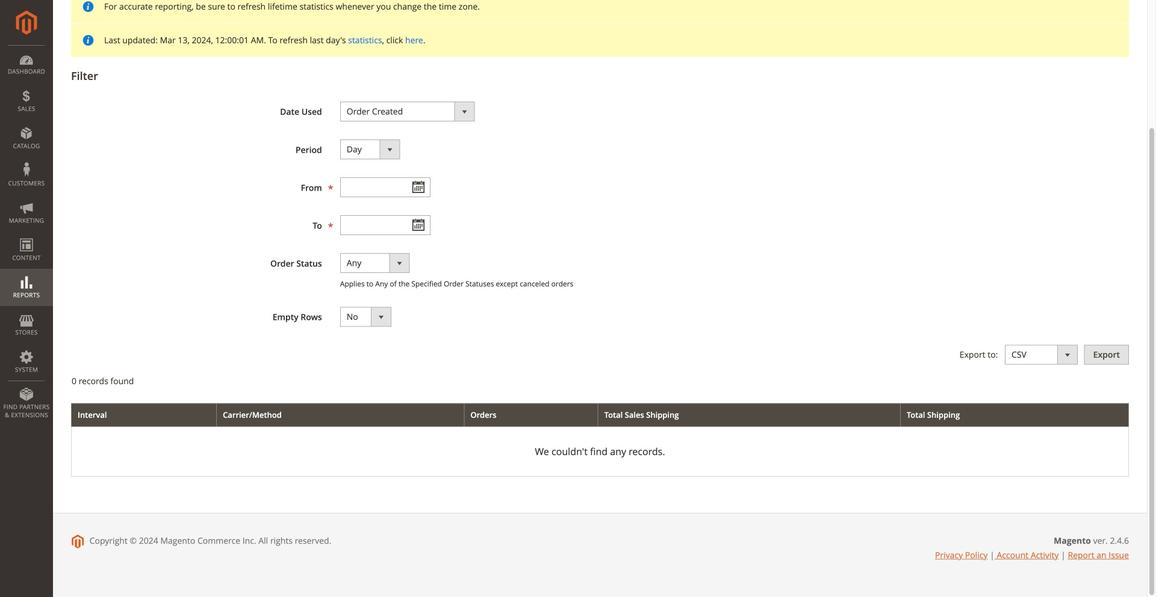 Task type: describe. For each thing, give the bounding box(es) containing it.
magento admin panel image
[[16, 10, 37, 35]]



Task type: locate. For each thing, give the bounding box(es) containing it.
menu bar
[[0, 45, 53, 426]]

None text field
[[340, 178, 430, 198]]

None text field
[[340, 216, 430, 235]]



